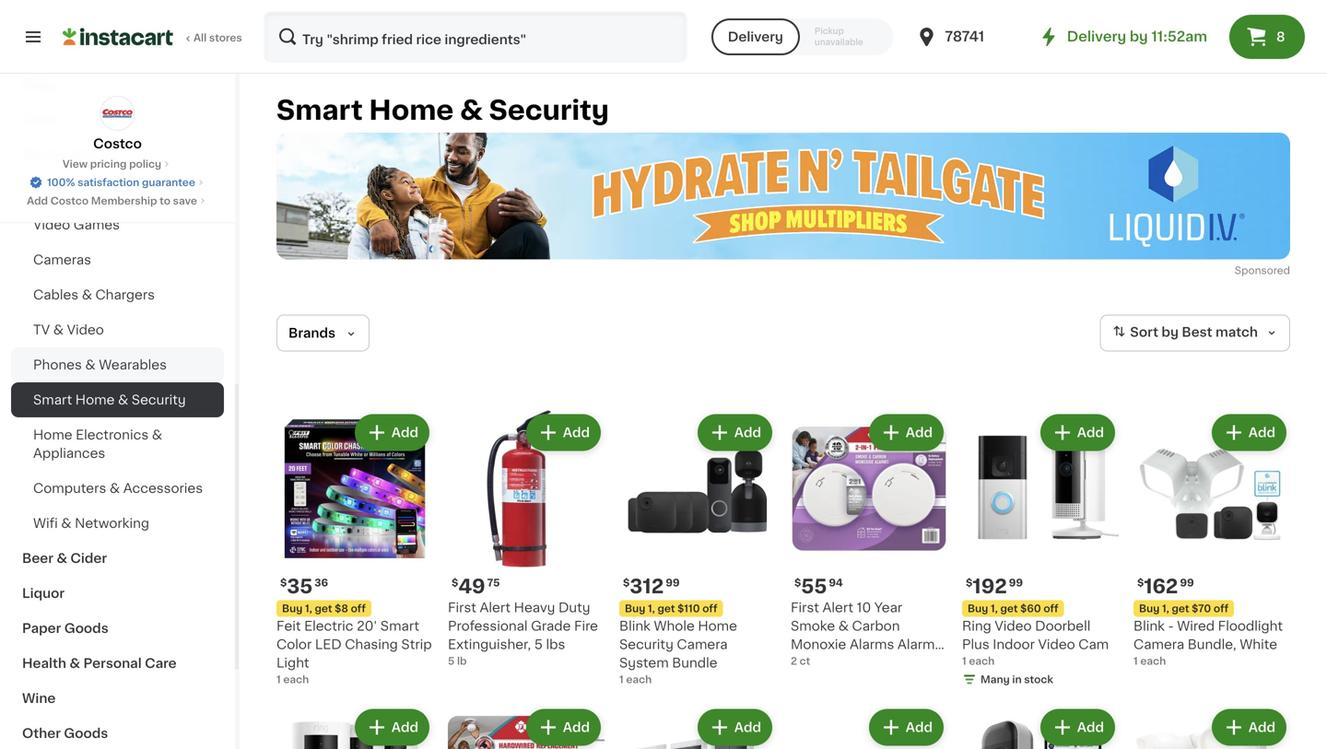 Task type: vqa. For each thing, say whether or not it's contained in the screenshot.


Task type: locate. For each thing, give the bounding box(es) containing it.
phones & wearables
[[33, 359, 167, 372]]

brands button
[[277, 315, 370, 352]]

service type group
[[711, 18, 894, 55]]

2 alert from the left
[[823, 602, 854, 614]]

blink inside blink - wired floodlight camera bundle, white 1 each
[[1134, 620, 1165, 633]]

buy
[[282, 604, 303, 614], [625, 604, 646, 614], [968, 604, 989, 614], [1139, 604, 1160, 614]]

$ up ring
[[966, 578, 973, 588]]

goods up health & personal care
[[64, 622, 109, 635]]

delivery by 11:52am
[[1067, 30, 1208, 43]]

0 vertical spatial goods
[[64, 622, 109, 635]]

off for 192
[[1044, 604, 1059, 614]]

guarantee
[[142, 177, 195, 188]]

0 horizontal spatial costco
[[50, 196, 89, 206]]

1 horizontal spatial delivery
[[1067, 30, 1127, 43]]

0 horizontal spatial blink
[[619, 620, 651, 633]]

& down 'phones & wearables' link
[[118, 394, 128, 407]]

1 horizontal spatial blink
[[1134, 620, 1165, 633]]

$ for 55
[[795, 578, 801, 588]]

0 vertical spatial 5
[[534, 638, 543, 651]]

3 off from the left
[[1044, 604, 1059, 614]]

off for 162
[[1214, 604, 1229, 614]]

alert for heavy
[[480, 602, 511, 614]]

1 camera from the left
[[677, 638, 728, 651]]

video down buy 1, get $60 off
[[995, 620, 1032, 633]]

1 horizontal spatial security
[[489, 97, 609, 124]]

$ inside $ 55 94
[[795, 578, 801, 588]]

3 $ from the left
[[623, 578, 630, 588]]

1 $ from the left
[[280, 578, 287, 588]]

networking
[[75, 517, 149, 530]]

1 alert from the left
[[480, 602, 511, 614]]

cameras
[[33, 254, 91, 266]]

20'
[[357, 620, 377, 633]]

video
[[33, 218, 70, 231], [67, 324, 104, 336], [995, 620, 1032, 633], [1038, 638, 1076, 651]]

$ inside $ 312 99
[[623, 578, 630, 588]]

each inside the ring video doorbell plus indoor video cam 1 each
[[969, 656, 995, 667]]

& right smoke
[[839, 620, 849, 633]]

all
[[194, 33, 207, 43]]

wearables
[[99, 359, 167, 372]]

0 horizontal spatial 5
[[448, 656, 455, 667]]

whole
[[654, 620, 695, 633]]

health & personal care link
[[11, 646, 224, 681]]

costco up view pricing policy "link"
[[93, 137, 142, 150]]

1 vertical spatial security
[[132, 394, 186, 407]]

0 vertical spatial by
[[1130, 30, 1148, 43]]

delivery
[[1067, 30, 1127, 43], [728, 30, 783, 43]]

by for delivery
[[1130, 30, 1148, 43]]

buy 1, get $110 off
[[625, 604, 718, 614]]

alert down 94
[[823, 602, 854, 614]]

product group
[[277, 411, 433, 687], [448, 411, 605, 669], [619, 411, 776, 687], [791, 411, 948, 670], [962, 411, 1119, 691], [1134, 411, 1291, 669], [277, 706, 433, 749], [448, 706, 605, 749], [619, 706, 776, 749], [791, 706, 948, 749], [962, 706, 1119, 749], [1134, 706, 1291, 749]]

personal
[[83, 657, 142, 670]]

1 vertical spatial costco
[[50, 196, 89, 206]]

2 buy from the left
[[625, 604, 646, 614]]

match
[[1216, 326, 1258, 339]]

alarm,
[[898, 638, 939, 651]]

electronics inside electronics link
[[22, 148, 97, 161]]

color
[[277, 638, 312, 651]]

2 1, from the left
[[648, 604, 655, 614]]

home inside home electronics & appliances
[[33, 429, 72, 442]]

grade
[[531, 620, 571, 633]]

2 vertical spatial security
[[619, 638, 674, 651]]

first inside first alert heavy duty professional grade fire extinguisher, 5 lbs 5 lb
[[448, 602, 477, 614]]

1, up -
[[1162, 604, 1170, 614]]

75
[[487, 578, 500, 588]]

blink inside blink whole home security camera system bundle 1 each
[[619, 620, 651, 633]]

camera for 162
[[1134, 638, 1185, 651]]

99 inside $ 312 99
[[666, 578, 680, 588]]

5 left lbs
[[534, 638, 543, 651]]

by for sort
[[1162, 326, 1179, 339]]

$ up buy 1, get $70 off
[[1138, 578, 1144, 588]]

by inside field
[[1162, 326, 1179, 339]]

99 up buy 1, get $110 off
[[666, 578, 680, 588]]

1 first from the left
[[448, 602, 477, 614]]

get left $60
[[1001, 604, 1018, 614]]

3 1, from the left
[[991, 604, 998, 614]]

by
[[1130, 30, 1148, 43], [1162, 326, 1179, 339]]

first down 49 at the bottom
[[448, 602, 477, 614]]

4 off from the left
[[1214, 604, 1229, 614]]

electronics down smart home & security link
[[76, 429, 149, 442]]

& down smart home & security link
[[152, 429, 162, 442]]

1 horizontal spatial smart
[[277, 97, 363, 124]]

off right $110
[[703, 604, 718, 614]]

alert up professional
[[480, 602, 511, 614]]

product group containing 312
[[619, 411, 776, 687]]

4 buy from the left
[[1139, 604, 1160, 614]]

2 camera from the left
[[1134, 638, 1185, 651]]

2 99 from the left
[[1009, 578, 1023, 588]]

& right tv
[[53, 324, 64, 336]]

camera down -
[[1134, 638, 1185, 651]]

wine link
[[11, 681, 224, 716]]

2 blink from the left
[[1134, 620, 1165, 633]]

computers
[[33, 482, 106, 495]]

& inside home electronics & appliances
[[152, 429, 162, 442]]

off right $60
[[1044, 604, 1059, 614]]

fire
[[574, 620, 598, 633]]

electronics
[[22, 148, 97, 161], [76, 429, 149, 442]]

add costco membership to save
[[27, 196, 197, 206]]

buy up feit
[[282, 604, 303, 614]]

1 inside blink whole home security camera system bundle 1 each
[[619, 675, 624, 685]]

0 vertical spatial security
[[489, 97, 609, 124]]

get up 'whole'
[[658, 604, 675, 614]]

chargers
[[95, 289, 155, 301]]

$ left '36'
[[280, 578, 287, 588]]

$110
[[678, 604, 700, 614]]

smart inside feit electric 20' smart color led chasing strip light 1 each
[[381, 620, 419, 633]]

floral link
[[11, 102, 224, 137]]

each down buy 1, get $70 off
[[1141, 656, 1166, 667]]

smart
[[277, 97, 363, 124], [33, 394, 72, 407], [381, 620, 419, 633]]

3 99 from the left
[[1180, 578, 1194, 588]]

alert inside first alert 10 year smoke & carbon monoxie alarms alarm, 2-pack
[[823, 602, 854, 614]]

1 for system
[[619, 675, 624, 685]]

1 99 from the left
[[666, 578, 680, 588]]

3 get from the left
[[1001, 604, 1018, 614]]

blink left -
[[1134, 620, 1165, 633]]

0 horizontal spatial smart home & security
[[33, 394, 186, 407]]

1 horizontal spatial by
[[1162, 326, 1179, 339]]

5 $ from the left
[[966, 578, 973, 588]]

get for 192
[[1001, 604, 1018, 614]]

2 vertical spatial smart
[[381, 620, 419, 633]]

1 inside the ring video doorbell plus indoor video cam 1 each
[[962, 656, 967, 667]]

99 for 162
[[1180, 578, 1194, 588]]

each down plus
[[969, 656, 995, 667]]

$ 49 75
[[452, 577, 500, 596]]

smart home & security down search field
[[277, 97, 609, 124]]

accessories
[[123, 482, 203, 495]]

each
[[969, 656, 995, 667], [1141, 656, 1166, 667], [283, 675, 309, 685], [626, 675, 652, 685]]

get for 312
[[658, 604, 675, 614]]

$ inside $ 49 75
[[452, 578, 458, 588]]

2 goods from the top
[[64, 727, 108, 740]]

goods right other on the left of the page
[[64, 727, 108, 740]]

$ left 75
[[452, 578, 458, 588]]

1 get from the left
[[315, 604, 332, 614]]

94
[[829, 578, 843, 588]]

video down doorbell
[[1038, 638, 1076, 651]]

6 $ from the left
[[1138, 578, 1144, 588]]

1 horizontal spatial first
[[791, 602, 819, 614]]

Best match Sort by field
[[1100, 315, 1291, 352]]

99 up buy 1, get $60 off
[[1009, 578, 1023, 588]]

delivery for delivery
[[728, 30, 783, 43]]

$ 312 99
[[623, 577, 680, 596]]

4 $ from the left
[[795, 578, 801, 588]]

1 buy from the left
[[282, 604, 303, 614]]

camera inside blink - wired floodlight camera bundle, white 1 each
[[1134, 638, 1185, 651]]

$ inside the $ 162 99
[[1138, 578, 1144, 588]]

off right "$8"
[[351, 604, 366, 614]]

costco logo image
[[100, 96, 135, 131]]

0 vertical spatial smart home & security
[[277, 97, 609, 124]]

2 horizontal spatial security
[[619, 638, 674, 651]]

1 goods from the top
[[64, 622, 109, 635]]

$ for 35
[[280, 578, 287, 588]]

chasing
[[345, 638, 398, 651]]

audio link
[[11, 172, 224, 207]]

0 vertical spatial costco
[[93, 137, 142, 150]]

costco down 100%
[[50, 196, 89, 206]]

blink - wired floodlight camera bundle, white 1 each
[[1134, 620, 1283, 667]]

1, down "$ 192 99"
[[991, 604, 998, 614]]

2 off from the left
[[703, 604, 718, 614]]

99 up buy 1, get $70 off
[[1180, 578, 1194, 588]]

0 horizontal spatial 99
[[666, 578, 680, 588]]

off right $70
[[1214, 604, 1229, 614]]

first up smoke
[[791, 602, 819, 614]]

care
[[145, 657, 177, 670]]

floral
[[22, 113, 59, 126]]

0 horizontal spatial delivery
[[728, 30, 783, 43]]

0 horizontal spatial alert
[[480, 602, 511, 614]]

white
[[1240, 638, 1278, 651]]

add costco membership to save link
[[27, 194, 208, 208]]

delivery inside button
[[728, 30, 783, 43]]

1 horizontal spatial camera
[[1134, 638, 1185, 651]]

buy down 162 at the right bottom of the page
[[1139, 604, 1160, 614]]

goods inside paper goods link
[[64, 622, 109, 635]]

$ left 94
[[795, 578, 801, 588]]

ring video doorbell plus indoor video cam 1 each
[[962, 620, 1109, 667]]

get left "$8"
[[315, 604, 332, 614]]

&
[[460, 97, 483, 124], [82, 289, 92, 301], [53, 324, 64, 336], [85, 359, 96, 372], [118, 394, 128, 407], [152, 429, 162, 442], [110, 482, 120, 495], [61, 517, 72, 530], [57, 552, 67, 565], [839, 620, 849, 633], [69, 657, 80, 670]]

1 horizontal spatial smart home & security
[[277, 97, 609, 124]]

1, for 312
[[648, 604, 655, 614]]

goods for paper goods
[[64, 622, 109, 635]]

cables & chargers
[[33, 289, 155, 301]]

5
[[534, 638, 543, 651], [448, 656, 455, 667]]

None search field
[[264, 11, 687, 63]]

1, for 35
[[305, 604, 312, 614]]

first alert 10 year smoke & carbon monoxie alarms alarm, 2-pack
[[791, 602, 939, 670]]

blink up "system"
[[619, 620, 651, 633]]

each inside blink whole home security camera system bundle 1 each
[[626, 675, 652, 685]]

4 1, from the left
[[1162, 604, 1170, 614]]

smart home & security down 'phones & wearables' link
[[33, 394, 186, 407]]

pack
[[804, 657, 835, 670]]

each down "light"
[[283, 675, 309, 685]]

1 vertical spatial goods
[[64, 727, 108, 740]]

3 buy from the left
[[968, 604, 989, 614]]

99
[[666, 578, 680, 588], [1009, 578, 1023, 588], [1180, 578, 1194, 588]]

get up -
[[1172, 604, 1190, 614]]

1, down $ 312 99
[[648, 604, 655, 614]]

beer
[[22, 552, 53, 565]]

2 first from the left
[[791, 602, 819, 614]]

0 horizontal spatial camera
[[677, 638, 728, 651]]

buy down 312
[[625, 604, 646, 614]]

buy for 162
[[1139, 604, 1160, 614]]

instacart logo image
[[63, 26, 173, 48]]

1 off from the left
[[351, 604, 366, 614]]

all stores
[[194, 33, 242, 43]]

0 vertical spatial electronics
[[22, 148, 97, 161]]

games
[[74, 218, 120, 231]]

2 ct
[[791, 656, 811, 667]]

2 $ from the left
[[452, 578, 458, 588]]

health & personal care
[[22, 657, 177, 670]]

1 horizontal spatial costco
[[93, 137, 142, 150]]

2 get from the left
[[658, 604, 675, 614]]

buy 1, get $60 off
[[968, 604, 1059, 614]]

camera up "bundle"
[[677, 638, 728, 651]]

by left 11:52am
[[1130, 30, 1148, 43]]

0 horizontal spatial first
[[448, 602, 477, 614]]

paper goods
[[22, 622, 109, 635]]

video down audio
[[33, 218, 70, 231]]

spo
[[1235, 265, 1255, 276]]

1 vertical spatial electronics
[[76, 429, 149, 442]]

0 horizontal spatial by
[[1130, 30, 1148, 43]]

electronics up 100%
[[22, 148, 97, 161]]

smoke
[[791, 620, 835, 633]]

first for first alert 10 year smoke & carbon monoxie alarms alarm, 2-pack
[[791, 602, 819, 614]]

$ up buy 1, get $110 off
[[623, 578, 630, 588]]

ct
[[800, 656, 811, 667]]

$ inside $ 35 36
[[280, 578, 287, 588]]

each down "system"
[[626, 675, 652, 685]]

camera inside blink whole home security camera system bundle 1 each
[[677, 638, 728, 651]]

alert inside first alert heavy duty professional grade fire extinguisher, 5 lbs 5 lb
[[480, 602, 511, 614]]

policy
[[129, 159, 161, 169]]

camera for 312
[[677, 638, 728, 651]]

feit electric 20' smart color led chasing strip light 1 each
[[277, 620, 432, 685]]

5 left lb
[[448, 656, 455, 667]]

by right "sort"
[[1162, 326, 1179, 339]]

paper
[[22, 622, 61, 635]]

55
[[801, 577, 827, 596]]

first for first alert heavy duty professional grade fire extinguisher, 5 lbs 5 lb
[[448, 602, 477, 614]]

goods inside other goods link
[[64, 727, 108, 740]]

plus
[[962, 638, 990, 651]]

4 get from the left
[[1172, 604, 1190, 614]]

1, down $ 35 36 at bottom left
[[305, 604, 312, 614]]

99 inside the $ 162 99
[[1180, 578, 1194, 588]]

buy up ring
[[968, 604, 989, 614]]

alert
[[480, 602, 511, 614], [823, 602, 854, 614]]

goods for other goods
[[64, 727, 108, 740]]

$ inside "$ 192 99"
[[966, 578, 973, 588]]

video games link
[[11, 207, 224, 242]]

each inside blink - wired floodlight camera bundle, white 1 each
[[1141, 656, 1166, 667]]

2 horizontal spatial 99
[[1180, 578, 1194, 588]]

best
[[1182, 326, 1213, 339]]

1 blink from the left
[[619, 620, 651, 633]]

smart home & security link
[[11, 383, 224, 418]]

first inside first alert 10 year smoke & carbon monoxie alarms alarm, 2-pack
[[791, 602, 819, 614]]

99 inside "$ 192 99"
[[1009, 578, 1023, 588]]

1 horizontal spatial alert
[[823, 602, 854, 614]]

delivery by 11:52am link
[[1038, 26, 1208, 48]]

1 vertical spatial by
[[1162, 326, 1179, 339]]

1 horizontal spatial 99
[[1009, 578, 1023, 588]]

computers & accessories
[[33, 482, 203, 495]]

each for system
[[626, 675, 652, 685]]

0 horizontal spatial smart
[[33, 394, 72, 407]]

best match
[[1182, 326, 1258, 339]]

2 horizontal spatial smart
[[381, 620, 419, 633]]

1 inside blink - wired floodlight camera bundle, white 1 each
[[1134, 656, 1138, 667]]

goods
[[64, 622, 109, 635], [64, 727, 108, 740]]

get for 35
[[315, 604, 332, 614]]

1 1, from the left
[[305, 604, 312, 614]]

1 inside feit electric 20' smart color led chasing strip light 1 each
[[277, 675, 281, 685]]

delivery button
[[711, 18, 800, 55]]



Task type: describe. For each thing, give the bounding box(es) containing it.
off for 312
[[703, 604, 718, 614]]

sort
[[1130, 326, 1159, 339]]

view pricing policy
[[63, 159, 161, 169]]

$ for 312
[[623, 578, 630, 588]]

home inside blink whole home security camera system bundle 1 each
[[698, 620, 737, 633]]

costco inside the add costco membership to save link
[[50, 196, 89, 206]]

product group containing 162
[[1134, 411, 1291, 669]]

tv & video
[[33, 324, 104, 336]]

professional
[[448, 620, 528, 633]]

36
[[315, 578, 328, 588]]

other goods link
[[11, 716, 224, 749]]

many
[[981, 675, 1010, 685]]

78741 button
[[916, 11, 1026, 63]]

view
[[63, 159, 88, 169]]

1 vertical spatial smart
[[33, 394, 72, 407]]

led
[[315, 638, 342, 651]]

wifi
[[33, 517, 58, 530]]

& down search field
[[460, 97, 483, 124]]

wine
[[22, 692, 56, 705]]

video games
[[33, 218, 120, 231]]

• sponsored: liquid i.v. hydrate n' tailgate. shop multipliers image
[[277, 133, 1291, 260]]

1, for 192
[[991, 604, 998, 614]]

many in stock
[[981, 675, 1054, 685]]

buy for 312
[[625, 604, 646, 614]]

appliances
[[33, 447, 105, 460]]

78741
[[945, 30, 985, 43]]

liquor
[[22, 587, 65, 600]]

Search field
[[265, 13, 686, 61]]

10
[[857, 602, 871, 614]]

blink for 162
[[1134, 620, 1165, 633]]

phones
[[33, 359, 82, 372]]

1 for video
[[962, 656, 967, 667]]

wired
[[1177, 620, 1215, 633]]

nsored
[[1255, 265, 1291, 276]]

electronics link
[[11, 137, 224, 172]]

feit
[[277, 620, 301, 633]]

video down cables & chargers
[[67, 324, 104, 336]]

lb
[[457, 656, 467, 667]]

alarms
[[850, 638, 895, 651]]

$ 35 36
[[280, 577, 328, 596]]

floodlight
[[1218, 620, 1283, 633]]

baby
[[22, 78, 57, 91]]

alert for 10
[[823, 602, 854, 614]]

100%
[[47, 177, 75, 188]]

0 vertical spatial smart
[[277, 97, 363, 124]]

liquor link
[[11, 576, 224, 611]]

year
[[875, 602, 903, 614]]

tv & video link
[[11, 313, 224, 348]]

pricing
[[90, 159, 127, 169]]

view pricing policy link
[[63, 157, 172, 171]]

99 for 192
[[1009, 578, 1023, 588]]

& right phones
[[85, 359, 96, 372]]

home electronics & appliances link
[[11, 418, 224, 471]]

beer & cider link
[[11, 541, 224, 576]]

first alert heavy duty professional grade fire extinguisher, 5 lbs 5 lb
[[448, 602, 598, 667]]

stores
[[209, 33, 242, 43]]

& right beer
[[57, 552, 67, 565]]

off for 35
[[351, 604, 366, 614]]

costco link
[[93, 96, 142, 153]]

2
[[791, 656, 797, 667]]

bundle,
[[1188, 638, 1237, 651]]

security inside blink whole home security camera system bundle 1 each
[[619, 638, 674, 651]]

membership
[[91, 196, 157, 206]]

& right cables
[[82, 289, 92, 301]]

100% satisfaction guarantee
[[47, 177, 195, 188]]

other goods
[[22, 727, 108, 740]]

lbs
[[546, 638, 565, 651]]

0 horizontal spatial security
[[132, 394, 186, 407]]

1 vertical spatial smart home & security
[[33, 394, 186, 407]]

to
[[160, 196, 171, 206]]

$70
[[1192, 604, 1212, 614]]

1 horizontal spatial 5
[[534, 638, 543, 651]]

product group containing 35
[[277, 411, 433, 687]]

$ for 162
[[1138, 578, 1144, 588]]

buy for 35
[[282, 604, 303, 614]]

product group containing 192
[[962, 411, 1119, 691]]

paper goods link
[[11, 611, 224, 646]]

each for bundle,
[[1141, 656, 1166, 667]]

get for 162
[[1172, 604, 1190, 614]]

in
[[1013, 675, 1022, 685]]

99 for 312
[[666, 578, 680, 588]]

each inside feit electric 20' smart color led chasing strip light 1 each
[[283, 675, 309, 685]]

product group containing 49
[[448, 411, 605, 669]]

8
[[1277, 30, 1286, 43]]

indoor
[[993, 638, 1035, 651]]

$ for 192
[[966, 578, 973, 588]]

electronics inside home electronics & appliances
[[76, 429, 149, 442]]

each for video
[[969, 656, 995, 667]]

electric
[[304, 620, 354, 633]]

8 button
[[1230, 15, 1305, 59]]

-
[[1168, 620, 1174, 633]]

buy for 192
[[968, 604, 989, 614]]

& right wifi
[[61, 517, 72, 530]]

satisfaction
[[78, 177, 139, 188]]

$60
[[1021, 604, 1041, 614]]

& up networking
[[110, 482, 120, 495]]

1 for bundle,
[[1134, 656, 1138, 667]]

1 vertical spatial 5
[[448, 656, 455, 667]]

blink for 312
[[619, 620, 651, 633]]

100% satisfaction guarantee button
[[29, 171, 206, 190]]

$ for 49
[[452, 578, 458, 588]]

duty
[[559, 602, 590, 614]]

$ 192 99
[[966, 577, 1023, 596]]

buy 1, get $70 off
[[1139, 604, 1229, 614]]

sort by
[[1130, 326, 1179, 339]]

cam
[[1079, 638, 1109, 651]]

cameras link
[[11, 242, 224, 277]]

other
[[22, 727, 61, 740]]

wifi & networking
[[33, 517, 149, 530]]

$ 162 99
[[1138, 577, 1194, 596]]

heavy
[[514, 602, 555, 614]]

delivery for delivery by 11:52am
[[1067, 30, 1127, 43]]

& right health
[[69, 657, 80, 670]]

312
[[630, 577, 664, 596]]

tv
[[33, 324, 50, 336]]

1, for 162
[[1162, 604, 1170, 614]]

home inside smart home & security link
[[75, 394, 115, 407]]

health
[[22, 657, 66, 670]]

product group containing 55
[[791, 411, 948, 670]]

carbon
[[852, 620, 900, 633]]

light
[[277, 657, 309, 670]]

& inside first alert 10 year smoke & carbon monoxie alarms alarm, 2-pack
[[839, 620, 849, 633]]

monoxie
[[791, 638, 847, 651]]



